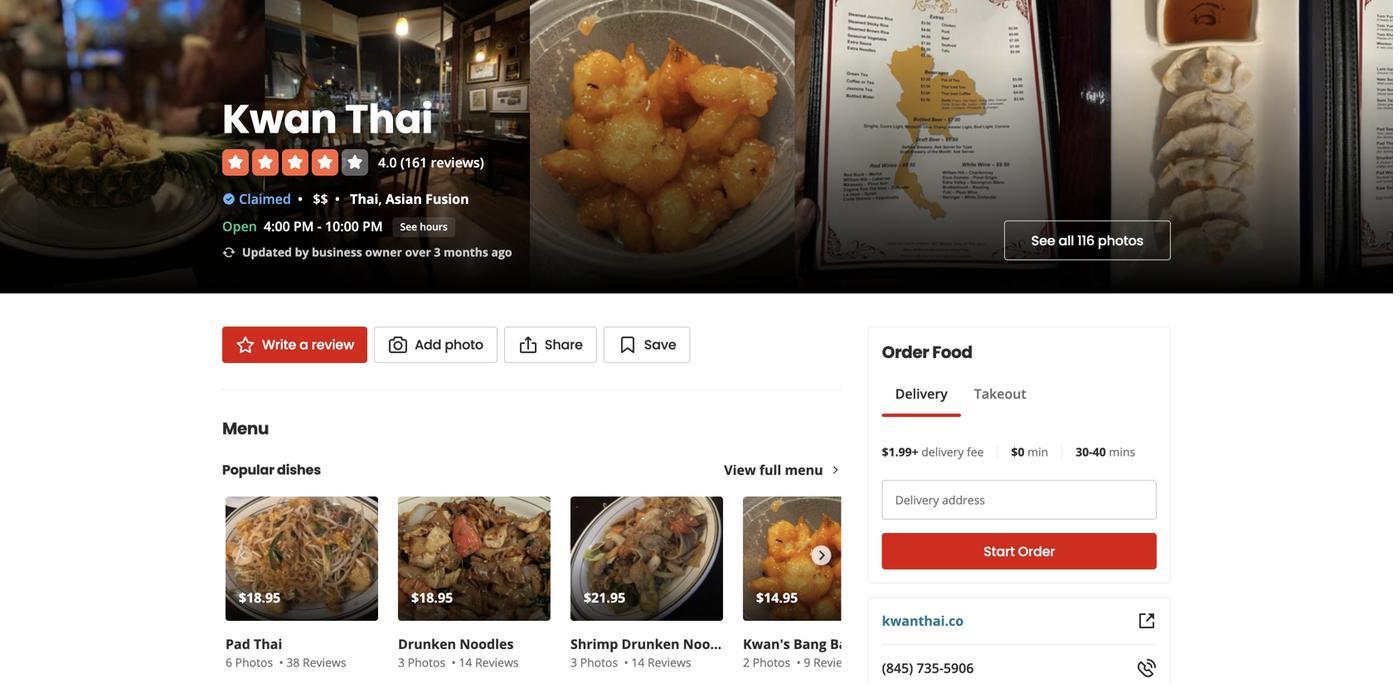Task type: locate. For each thing, give the bounding box(es) containing it.
reviews down noodle
[[648, 655, 691, 671]]

menu element
[[196, 390, 915, 684]]

save
[[644, 336, 677, 354]]

kwanthai.co
[[882, 612, 964, 630]]

2 horizontal spatial 3
[[571, 655, 577, 671]]

order right start
[[1019, 543, 1056, 561]]

2 photos from the left
[[408, 655, 446, 671]]

updated
[[242, 244, 292, 260]]

0 horizontal spatial shrimp
[[571, 635, 618, 653]]

thai
[[345, 91, 433, 147], [350, 190, 379, 208], [254, 635, 282, 653]]

24 camera v2 image
[[388, 335, 408, 355]]

14 reviews down noodle
[[632, 655, 691, 671]]

write
[[262, 336, 296, 354]]

(845) 735-5906
[[882, 660, 974, 677]]

delivery for delivery address
[[896, 492, 939, 508]]

pm
[[294, 217, 314, 235], [363, 217, 383, 235]]

1 horizontal spatial order
[[1019, 543, 1056, 561]]

open
[[222, 217, 257, 235]]

1 14 from the left
[[459, 655, 472, 671]]

tab list containing delivery
[[882, 384, 1040, 417]]

1 shrimp from the left
[[571, 635, 618, 653]]

see inside see hours link
[[400, 220, 417, 234]]

mins
[[1109, 444, 1136, 460]]

735-
[[917, 660, 944, 677]]

1 $18.95 from the left
[[239, 589, 281, 607]]

pad thai image
[[226, 497, 378, 621]]

delivery for delivery
[[896, 385, 948, 403]]

40
[[1093, 444, 1106, 460]]

photo of kwan thai - pearl river, ny, us. soup, yum/salad, noodle menu image
[[1325, 0, 1394, 294]]

photo of kwan thai - pearl river, ny, us. pineapple fried rice image
[[0, 0, 265, 294]]

order left food
[[882, 341, 929, 364]]

3
[[434, 244, 441, 260], [398, 655, 405, 671], [571, 655, 577, 671]]

1 horizontal spatial pm
[[363, 217, 383, 235]]

2 delivery from the top
[[896, 492, 939, 508]]

kwan thai
[[222, 91, 433, 147]]

shrimp drunken noodle image
[[571, 497, 723, 621]]

pad thai 6 photos
[[226, 635, 282, 671]]

0 horizontal spatial pm
[[294, 217, 314, 235]]

pad
[[226, 635, 250, 653]]

write a review link
[[222, 327, 368, 363]]

1 horizontal spatial drunken
[[622, 635, 680, 653]]

min
[[1028, 444, 1049, 460]]

$0
[[1012, 444, 1025, 460]]

popular
[[222, 461, 274, 479]]

see hours link
[[393, 217, 455, 237]]

24 share v2 image
[[518, 335, 538, 355]]

2 shrimp from the left
[[867, 635, 915, 653]]

4 reviews from the left
[[814, 655, 857, 671]]

previous image
[[233, 546, 251, 566]]

drunken inside shrimp drunken noodle 3 photos
[[622, 635, 680, 653]]

claimed
[[239, 190, 291, 208]]

1 delivery from the top
[[896, 385, 948, 403]]

1 photos from the left
[[235, 655, 273, 671]]

pm left -
[[294, 217, 314, 235]]

photos inside shrimp drunken noodle 3 photos
[[580, 655, 618, 671]]

order food
[[882, 341, 973, 364]]

4 photos from the left
[[753, 655, 791, 671]]

shrimp
[[571, 635, 618, 653], [867, 635, 915, 653]]

business
[[312, 244, 362, 260]]

$18.95 down previous image
[[239, 589, 281, 607]]

$1.99+ delivery fee
[[882, 444, 984, 460]]

2 14 from the left
[[632, 655, 645, 671]]

order inside button
[[1019, 543, 1056, 561]]

reviews right the 9
[[814, 655, 857, 671]]

review
[[312, 336, 354, 354]]

address
[[942, 492, 985, 508]]

3 photos from the left
[[580, 655, 618, 671]]

see for see all 116 photos
[[1032, 231, 1056, 250]]

14 reviews down noodles
[[459, 655, 519, 671]]

share button
[[504, 327, 597, 363]]

reviews for noodles
[[475, 655, 519, 671]]

share
[[545, 336, 583, 354]]

$18.95 up drunken noodles 3 photos
[[411, 589, 453, 607]]

6
[[226, 655, 232, 671]]

delivery
[[896, 385, 948, 403], [896, 492, 939, 508]]

3 inside shrimp drunken noodle 3 photos
[[571, 655, 577, 671]]

shrimp inside shrimp drunken noodle 3 photos
[[571, 635, 618, 653]]

$18.95 for drunken
[[411, 589, 453, 607]]

start order button
[[882, 533, 1157, 570]]

0 horizontal spatial 3
[[398, 655, 405, 671]]

reviews down noodles
[[475, 655, 519, 671]]

reviews for drunken
[[648, 655, 691, 671]]

see inside see all 116 photos link
[[1032, 231, 1056, 250]]

owner
[[365, 244, 402, 260]]

drunken inside drunken noodles 3 photos
[[398, 635, 456, 653]]

0 horizontal spatial 14 reviews
[[459, 655, 519, 671]]

dishes
[[277, 461, 321, 479]]

1 horizontal spatial 14
[[632, 655, 645, 671]]

reviews for bang
[[814, 655, 857, 671]]

14 reviews
[[459, 655, 519, 671], [632, 655, 691, 671]]

photos inside pad thai 6 photos
[[235, 655, 273, 671]]

drunken left noodle
[[622, 635, 680, 653]]

0 horizontal spatial 14
[[459, 655, 472, 671]]

0 horizontal spatial see
[[400, 220, 417, 234]]

1 vertical spatial thai
[[350, 190, 379, 208]]

0 vertical spatial delivery
[[896, 385, 948, 403]]

2
[[743, 655, 750, 671]]

thai up 4.0 on the left of page
[[345, 91, 433, 147]]

1 14 reviews from the left
[[459, 655, 519, 671]]

1 horizontal spatial shrimp
[[867, 635, 915, 653]]

2 drunken from the left
[[622, 635, 680, 653]]

1 horizontal spatial $18.95
[[411, 589, 453, 607]]

1 drunken from the left
[[398, 635, 456, 653]]

save button
[[604, 327, 691, 363]]

see
[[400, 220, 417, 234], [1032, 231, 1056, 250]]

$21.95
[[584, 589, 626, 607]]

5906
[[944, 660, 974, 677]]

0 horizontal spatial $18.95
[[239, 589, 281, 607]]

14
[[459, 655, 472, 671], [632, 655, 645, 671]]

0 vertical spatial thai
[[345, 91, 433, 147]]

food
[[933, 341, 973, 364]]

photos inside the kwan's bang bang shrimp 2 photos
[[753, 655, 791, 671]]

1 vertical spatial delivery
[[896, 492, 939, 508]]

0 horizontal spatial order
[[882, 341, 929, 364]]

by
[[295, 244, 309, 260]]

see left hours
[[400, 220, 417, 234]]

shrimp up '(845)'
[[867, 635, 915, 653]]

1 horizontal spatial 3
[[434, 244, 441, 260]]

asian
[[386, 190, 422, 208]]

-
[[317, 217, 322, 235]]

0 horizontal spatial drunken
[[398, 635, 456, 653]]

1 vertical spatial order
[[1019, 543, 1056, 561]]

reviews right 38
[[303, 655, 346, 671]]

all
[[1059, 231, 1075, 250]]

drunken left noodles
[[398, 635, 456, 653]]

order
[[882, 341, 929, 364], [1019, 543, 1056, 561]]

2 14 reviews from the left
[[632, 655, 691, 671]]

bang up the 9
[[794, 635, 827, 653]]

see left all
[[1032, 231, 1056, 250]]

view full menu
[[724, 461, 823, 479]]

kwan's bang bang shrimp image
[[743, 497, 896, 621]]

1 horizontal spatial 14 reviews
[[632, 655, 691, 671]]

hours
[[420, 220, 448, 234]]

1 horizontal spatial bang
[[830, 635, 864, 653]]

bang
[[794, 635, 827, 653], [830, 635, 864, 653]]

3 reviews from the left
[[648, 655, 691, 671]]

2 reviews from the left
[[475, 655, 519, 671]]

delivery left address
[[896, 492, 939, 508]]

thai up 10:00
[[350, 190, 379, 208]]

tab list
[[882, 384, 1040, 417]]

delivery down "order food"
[[896, 385, 948, 403]]

popular dishes
[[222, 461, 321, 479]]

photos
[[1098, 231, 1144, 250]]

kwan's
[[743, 635, 790, 653]]

drunken noodles 3 photos
[[398, 635, 514, 671]]

photos inside drunken noodles 3 photos
[[408, 655, 446, 671]]

over
[[405, 244, 431, 260]]

14 reviews for noodles
[[459, 655, 519, 671]]

38 reviews
[[287, 655, 346, 671]]

30-
[[1076, 444, 1093, 460]]

thai right pad
[[254, 635, 282, 653]]

pm up updated by business owner over 3 months ago
[[363, 217, 383, 235]]

shrimp down $21.95
[[571, 635, 618, 653]]

reviews for thai
[[303, 655, 346, 671]]

reviews
[[303, 655, 346, 671], [475, 655, 519, 671], [648, 655, 691, 671], [814, 655, 857, 671]]

1 bang from the left
[[794, 635, 827, 653]]

0 horizontal spatial bang
[[794, 635, 827, 653]]

thai inside pad thai 6 photos
[[254, 635, 282, 653]]

photos
[[235, 655, 273, 671], [408, 655, 446, 671], [580, 655, 618, 671], [753, 655, 791, 671]]

drunken
[[398, 635, 456, 653], [622, 635, 680, 653]]

delivery inside tab list
[[896, 385, 948, 403]]

2 $18.95 from the left
[[411, 589, 453, 607]]

2 vertical spatial thai
[[254, 635, 282, 653]]

1 horizontal spatial see
[[1032, 231, 1056, 250]]

1 reviews from the left
[[303, 655, 346, 671]]

see for see hours
[[400, 220, 417, 234]]

kwan's bang bang shrimp 2 photos
[[743, 635, 915, 671]]

start
[[984, 543, 1015, 561]]

bang up 9 reviews
[[830, 635, 864, 653]]

38
[[287, 655, 300, 671]]



Task type: describe. For each thing, give the bounding box(es) containing it.
Order delivery text field
[[882, 480, 1157, 520]]

updated by business owner over 3 months ago
[[242, 244, 512, 260]]

thai for kwan thai
[[345, 91, 433, 147]]

$$
[[313, 190, 328, 208]]

14 reviews for drunken
[[632, 655, 691, 671]]

ago
[[492, 244, 512, 260]]

24 save outline v2 image
[[618, 335, 638, 355]]

add photo
[[415, 336, 484, 354]]

full
[[760, 461, 782, 479]]

photo of kwan thai - pearl river, ny, us. extras and beverages menu image
[[795, 0, 1060, 294]]

9
[[804, 655, 811, 671]]

thai for pad thai 6 photos
[[254, 635, 282, 653]]

view
[[724, 461, 756, 479]]

4.0 (161 reviews)
[[378, 153, 484, 171]]

next image
[[813, 546, 831, 566]]

$18.95 for pad
[[239, 589, 281, 607]]

open 4:00 pm - 10:00 pm
[[222, 217, 383, 235]]

24 phone v2 image
[[1137, 659, 1157, 679]]

a
[[300, 336, 308, 354]]

kwan
[[222, 91, 337, 147]]

$14.95
[[757, 589, 798, 607]]

$1.99+
[[882, 444, 919, 460]]

delivery address
[[896, 492, 985, 508]]

reviews)
[[431, 153, 484, 171]]

view full menu link
[[724, 461, 842, 479]]

add
[[415, 336, 442, 354]]

shrimp drunken noodle 3 photos
[[571, 635, 731, 671]]

4 star rating image
[[222, 149, 368, 176]]

photo
[[445, 336, 484, 354]]

drunken noodles image
[[398, 497, 551, 621]]

30-40 mins
[[1076, 444, 1136, 460]]

kwanthai.co link
[[882, 612, 964, 630]]

9 reviews
[[804, 655, 857, 671]]

1 pm from the left
[[294, 217, 314, 235]]

add photo link
[[374, 327, 498, 363]]

14 for noodles
[[459, 655, 472, 671]]

4:00
[[264, 217, 290, 235]]

10:00
[[325, 217, 359, 235]]

photo of kwan thai - pearl river, ny, us. fried mushroom dumplings image
[[1060, 0, 1325, 294]]

photo of kwan thai - pearl river, ny, us. image
[[265, 0, 530, 294]]

116
[[1078, 231, 1095, 250]]

2 bang from the left
[[830, 635, 864, 653]]

months
[[444, 244, 489, 260]]

start order
[[984, 543, 1056, 561]]

14 chevron right outline image
[[830, 465, 842, 476]]

asian fusion link
[[386, 190, 469, 208]]

24 external link v2 image
[[1137, 611, 1157, 631]]

fusion
[[426, 190, 469, 208]]

noodles
[[460, 635, 514, 653]]

see all 116 photos link
[[1004, 221, 1171, 260]]

4.0
[[378, 153, 397, 171]]

16 claim filled v2 image
[[222, 193, 236, 206]]

24 star v2 image
[[236, 335, 256, 355]]

3 inside drunken noodles 3 photos
[[398, 655, 405, 671]]

fee
[[967, 444, 984, 460]]

14 for drunken
[[632, 655, 645, 671]]

(845)
[[882, 660, 914, 677]]

noodle
[[683, 635, 731, 653]]

2 pm from the left
[[363, 217, 383, 235]]

(161 reviews) link
[[401, 153, 484, 171]]

thai , asian fusion
[[350, 190, 469, 208]]

0 vertical spatial order
[[882, 341, 929, 364]]

menu
[[785, 461, 823, 479]]

photo of kwan thai - pearl river, ny, us. kwan's bang bang shrimp image
[[530, 0, 795, 294]]

see hours
[[400, 220, 448, 234]]

$0 min
[[1012, 444, 1049, 460]]

menu
[[222, 417, 269, 441]]

16 refresh v2 image
[[222, 246, 236, 259]]

see all 116 photos
[[1032, 231, 1144, 250]]

takeout
[[975, 385, 1027, 403]]

(161
[[401, 153, 427, 171]]

delivery
[[922, 444, 964, 460]]

write a review
[[262, 336, 354, 354]]

,
[[379, 190, 382, 208]]

thai link
[[350, 190, 379, 208]]

shrimp inside the kwan's bang bang shrimp 2 photos
[[867, 635, 915, 653]]



Task type: vqa. For each thing, say whether or not it's contained in the screenshot.
See
yes



